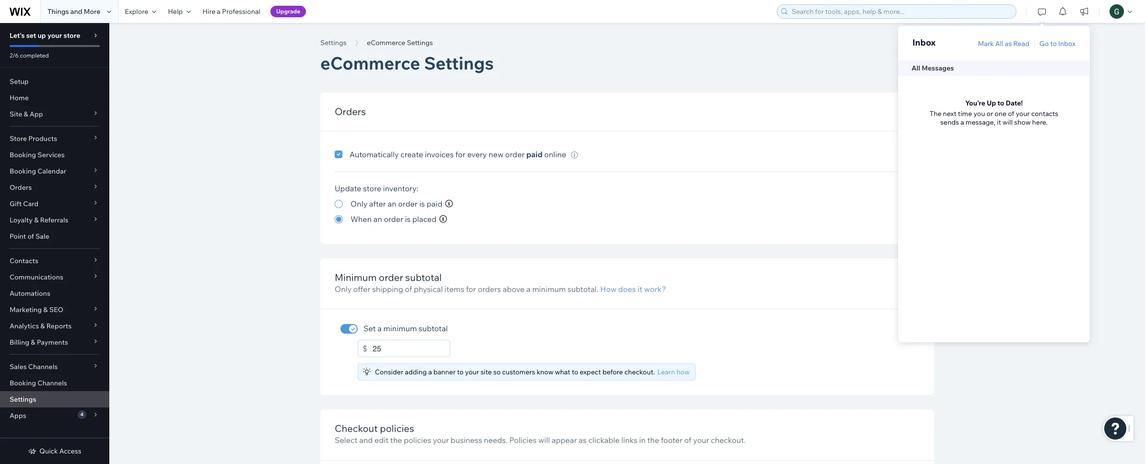 Task type: locate. For each thing, give the bounding box(es) containing it.
paid left "online"
[[526, 150, 543, 159]]

or
[[987, 110, 993, 118]]

1 vertical spatial channels
[[38, 379, 67, 387]]

only up the when
[[351, 199, 367, 209]]

1 the from the left
[[390, 436, 402, 445]]

online
[[544, 150, 566, 159]]

& right loyalty
[[34, 216, 39, 224]]

0 vertical spatial settings link
[[316, 38, 351, 47]]

create
[[401, 150, 423, 159]]

inbox up all messages
[[913, 37, 936, 48]]

1 vertical spatial all
[[912, 64, 920, 73]]

and left the more
[[70, 7, 82, 16]]

automatically create invoices for every new order paid online
[[350, 150, 566, 159]]

as right appear
[[579, 436, 587, 445]]

booking channels
[[10, 379, 67, 387]]

every
[[467, 150, 487, 159]]

the
[[930, 110, 942, 118]]

0 horizontal spatial an
[[373, 214, 382, 224]]

1 vertical spatial it
[[638, 284, 642, 294]]

hire
[[202, 7, 215, 16]]

booking down booking services
[[10, 167, 36, 176]]

your down date!
[[1016, 110, 1030, 118]]

only inside minimum order subtotal only offer shipping of physical items for orders above a minimum subtotal. how does it work?
[[335, 284, 352, 294]]

only
[[351, 199, 367, 209], [335, 284, 352, 294]]

order down inventory:
[[398, 199, 418, 209]]

store
[[10, 134, 27, 143]]

a inside you're up to date! the next time you or one of your contacts sends a message, it will show here.
[[960, 118, 964, 127]]

1 vertical spatial settings link
[[0, 391, 109, 408]]

next
[[943, 110, 957, 118]]

settings inside sidebar element
[[10, 395, 36, 404]]

to right up
[[998, 99, 1004, 108]]

message,
[[966, 118, 995, 127]]

& for analytics
[[40, 322, 45, 330]]

site
[[481, 368, 492, 376]]

0 vertical spatial as
[[1005, 39, 1012, 48]]

an
[[388, 199, 396, 209], [373, 214, 382, 224]]

products
[[28, 134, 57, 143]]

& inside "popup button"
[[31, 338, 35, 347]]

1 horizontal spatial and
[[359, 436, 373, 445]]

of right footer on the right bottom of page
[[684, 436, 691, 445]]

home
[[10, 94, 29, 102]]

0 vertical spatial booking
[[10, 151, 36, 159]]

& left seo
[[43, 305, 48, 314]]

point
[[10, 232, 26, 241]]

0 horizontal spatial checkout.
[[624, 368, 655, 376]]

customers
[[502, 368, 535, 376]]

things and more
[[47, 7, 100, 16]]

of right one
[[1008, 110, 1014, 118]]

will inside checkout policies select and edit the policies your business needs. policies will appear as clickable links in the footer of your checkout.
[[538, 436, 550, 445]]

the right edit
[[390, 436, 402, 445]]

edit
[[374, 436, 389, 445]]

as inside checkout policies select and edit the policies your business needs. policies will appear as clickable links in the footer of your checkout.
[[579, 436, 587, 445]]

appear
[[552, 436, 577, 445]]

& for site
[[24, 110, 28, 118]]

1 vertical spatial checkout.
[[711, 436, 746, 445]]

clickable
[[588, 436, 620, 445]]

loyalty & referrals button
[[0, 212, 109, 228]]

& right site
[[24, 110, 28, 118]]

0 vertical spatial channels
[[28, 363, 58, 371]]

info tooltip image
[[571, 151, 578, 159], [439, 215, 447, 223]]

all right mark in the top of the page
[[995, 39, 1003, 48]]

a inside minimum order subtotal only offer shipping of physical items for orders above a minimum subtotal. how does it work?
[[526, 284, 531, 294]]

1 horizontal spatial checkout.
[[711, 436, 746, 445]]

setup
[[10, 77, 29, 86]]

& for marketing
[[43, 305, 48, 314]]

1 vertical spatial is
[[405, 214, 411, 224]]

settings link
[[316, 38, 351, 47], [0, 391, 109, 408]]

it right or
[[997, 118, 1001, 127]]

is left placed
[[405, 214, 411, 224]]

all left 'messages'
[[912, 64, 920, 73]]

your right the up
[[47, 31, 62, 40]]

of inside minimum order subtotal only offer shipping of physical items for orders above a minimum subtotal. how does it work?
[[405, 284, 412, 294]]

0 horizontal spatial for
[[455, 150, 466, 159]]

for left every
[[455, 150, 466, 159]]

0 horizontal spatial it
[[638, 284, 642, 294]]

order down only after an order is paid
[[384, 214, 403, 224]]

channels down sales channels dropdown button on the left bottom of the page
[[38, 379, 67, 387]]

automations link
[[0, 285, 109, 302]]

settings
[[320, 38, 347, 47], [407, 38, 433, 47], [424, 52, 494, 74], [10, 395, 36, 404]]

go to inbox
[[1040, 39, 1076, 48]]

1 horizontal spatial minimum
[[532, 284, 566, 294]]

inbox
[[913, 37, 936, 48], [1058, 39, 1076, 48]]

inbox right the go at the top right of page
[[1058, 39, 1076, 48]]

how
[[600, 284, 617, 294]]

1 vertical spatial minimum
[[383, 324, 417, 333]]

marketing & seo button
[[0, 302, 109, 318]]

& for loyalty
[[34, 216, 39, 224]]

booking inside dropdown button
[[10, 167, 36, 176]]

let's set up your store
[[10, 31, 80, 40]]

0 horizontal spatial and
[[70, 7, 82, 16]]

Search for tools, apps, help & more... field
[[789, 5, 1013, 18]]

store up "after"
[[363, 184, 381, 193]]

of left physical
[[405, 284, 412, 294]]

analytics & reports button
[[0, 318, 109, 334]]

sale
[[35, 232, 49, 241]]

1 horizontal spatial for
[[466, 284, 476, 294]]

communications
[[10, 273, 63, 281]]

0 vertical spatial for
[[455, 150, 466, 159]]

& right billing
[[31, 338, 35, 347]]

order inside minimum order subtotal only offer shipping of physical items for orders above a minimum subtotal. how does it work?
[[379, 271, 403, 283]]

1 horizontal spatial info tooltip image
[[571, 151, 578, 159]]

0 vertical spatial store
[[63, 31, 80, 40]]

1 booking from the top
[[10, 151, 36, 159]]

subtotal inside minimum order subtotal only offer shipping of physical items for orders above a minimum subtotal. how does it work?
[[405, 271, 442, 283]]

services
[[38, 151, 65, 159]]

1 horizontal spatial settings link
[[316, 38, 351, 47]]

2 the from the left
[[647, 436, 659, 445]]

0 horizontal spatial as
[[579, 436, 587, 445]]

seo
[[49, 305, 63, 314]]

all
[[995, 39, 1003, 48], [912, 64, 920, 73]]

for right items
[[466, 284, 476, 294]]

& inside "dropdown button"
[[43, 305, 48, 314]]

booking
[[10, 151, 36, 159], [10, 167, 36, 176], [10, 379, 36, 387]]

subtotal up physical
[[405, 271, 442, 283]]

policies
[[380, 423, 414, 435], [404, 436, 431, 445]]

0 horizontal spatial paid
[[427, 199, 442, 209]]

1 horizontal spatial is
[[419, 199, 425, 209]]

0 horizontal spatial store
[[63, 31, 80, 40]]

your left the 'site'
[[465, 368, 479, 376]]

select
[[335, 436, 358, 445]]

3 booking from the top
[[10, 379, 36, 387]]

1 vertical spatial booking
[[10, 167, 36, 176]]

will left show
[[1003, 118, 1013, 127]]

minimum inside minimum order subtotal only offer shipping of physical items for orders above a minimum subtotal. how does it work?
[[532, 284, 566, 294]]

for inside minimum order subtotal only offer shipping of physical items for orders above a minimum subtotal. how does it work?
[[466, 284, 476, 294]]

a right adding
[[428, 368, 432, 376]]

an right "after"
[[388, 199, 396, 209]]

0 vertical spatial subtotal
[[405, 271, 442, 283]]

it inside you're up to date! the next time you or one of your contacts sends a message, it will show here.
[[997, 118, 1001, 127]]

contacts
[[10, 257, 38, 265]]

of
[[1008, 110, 1014, 118], [28, 232, 34, 241], [405, 284, 412, 294], [684, 436, 691, 445]]

an down "after"
[[373, 214, 382, 224]]

minimum left subtotal.
[[532, 284, 566, 294]]

minimum
[[532, 284, 566, 294], [383, 324, 417, 333]]

subtotal up enter amount text field
[[419, 324, 448, 333]]

0 vertical spatial it
[[997, 118, 1001, 127]]

you're up to date! the next time you or one of your contacts sends a message, it will show here.
[[930, 99, 1058, 127]]

1 vertical spatial and
[[359, 436, 373, 445]]

booking down 'sales'
[[10, 379, 36, 387]]

2 vertical spatial booking
[[10, 379, 36, 387]]

of left sale
[[28, 232, 34, 241]]

order up shipping
[[379, 271, 403, 283]]

0 horizontal spatial orders
[[10, 183, 32, 192]]

above
[[503, 284, 525, 294]]

quick access button
[[28, 447, 81, 456]]

store
[[63, 31, 80, 40], [363, 184, 381, 193]]

0 vertical spatial only
[[351, 199, 367, 209]]

& inside popup button
[[40, 322, 45, 330]]

and down checkout
[[359, 436, 373, 445]]

policies right edit
[[404, 436, 431, 445]]

orders inside popup button
[[10, 183, 32, 192]]

consider
[[375, 368, 403, 376]]

1 horizontal spatial the
[[647, 436, 659, 445]]

0 vertical spatial all
[[995, 39, 1003, 48]]

a right the above at the bottom left of the page
[[526, 284, 531, 294]]

1 horizontal spatial as
[[1005, 39, 1012, 48]]

as left "read"
[[1005, 39, 1012, 48]]

0 vertical spatial checkout.
[[624, 368, 655, 376]]

automatically
[[350, 150, 399, 159]]

is up placed
[[419, 199, 425, 209]]

policies up edit
[[380, 423, 414, 435]]

the right in
[[647, 436, 659, 445]]

payments
[[37, 338, 68, 347]]

here.
[[1032, 118, 1048, 127]]

only down minimum
[[335, 284, 352, 294]]

hire a professional link
[[197, 0, 266, 23]]

a right sends
[[960, 118, 964, 127]]

when an order is placed
[[351, 214, 437, 224]]

calendar
[[38, 167, 66, 176]]

0 horizontal spatial will
[[538, 436, 550, 445]]

orders button
[[0, 179, 109, 196]]

referrals
[[40, 216, 68, 224]]

billing
[[10, 338, 29, 347]]

as
[[1005, 39, 1012, 48], [579, 436, 587, 445]]

0 vertical spatial will
[[1003, 118, 1013, 127]]

info tooltip image right "online"
[[571, 151, 578, 159]]

0 vertical spatial is
[[419, 199, 425, 209]]

1 vertical spatial info tooltip image
[[439, 215, 447, 223]]

minimum
[[335, 271, 377, 283]]

1 vertical spatial an
[[373, 214, 382, 224]]

booking down store
[[10, 151, 36, 159]]

channels inside dropdown button
[[28, 363, 58, 371]]

0 vertical spatial info tooltip image
[[571, 151, 578, 159]]

0 vertical spatial minimum
[[532, 284, 566, 294]]

1 vertical spatial as
[[579, 436, 587, 445]]

channels up booking channels
[[28, 363, 58, 371]]

1 vertical spatial for
[[466, 284, 476, 294]]

upgrade button
[[270, 6, 306, 17]]

it right 'does'
[[638, 284, 642, 294]]

0 horizontal spatial info tooltip image
[[439, 215, 447, 223]]

0 horizontal spatial is
[[405, 214, 411, 224]]

what
[[555, 368, 570, 376]]

go to inbox button
[[1040, 39, 1076, 48]]

0 vertical spatial ecommerce
[[367, 38, 405, 47]]

store down things and more
[[63, 31, 80, 40]]

2 booking from the top
[[10, 167, 36, 176]]

0 vertical spatial an
[[388, 199, 396, 209]]

the
[[390, 436, 402, 445], [647, 436, 659, 445]]

0 horizontal spatial the
[[390, 436, 402, 445]]

Enter amount text field
[[373, 340, 450, 357]]

info tooltip image for when an order is placed
[[439, 215, 447, 223]]

to
[[1050, 39, 1057, 48], [998, 99, 1004, 108], [457, 368, 464, 376], [572, 368, 578, 376]]

0 horizontal spatial settings link
[[0, 391, 109, 408]]

&
[[24, 110, 28, 118], [34, 216, 39, 224], [43, 305, 48, 314], [40, 322, 45, 330], [31, 338, 35, 347]]

paid
[[526, 150, 543, 159], [427, 199, 442, 209]]

info tooltip image down info tooltip icon
[[439, 215, 447, 223]]

expect
[[580, 368, 601, 376]]

$
[[363, 344, 367, 354]]

1 vertical spatial subtotal
[[419, 324, 448, 333]]

1 horizontal spatial will
[[1003, 118, 1013, 127]]

1 horizontal spatial store
[[363, 184, 381, 193]]

channels for booking channels
[[38, 379, 67, 387]]

invoices
[[425, 150, 454, 159]]

info tooltip image for automatically create invoices for every new order
[[571, 151, 578, 159]]

1 vertical spatial will
[[538, 436, 550, 445]]

1 vertical spatial only
[[335, 284, 352, 294]]

1 horizontal spatial all
[[995, 39, 1003, 48]]

booking for booking services
[[10, 151, 36, 159]]

0 vertical spatial orders
[[335, 105, 366, 117]]

1 horizontal spatial paid
[[526, 150, 543, 159]]

paid left info tooltip icon
[[427, 199, 442, 209]]

& left reports
[[40, 322, 45, 330]]

1 horizontal spatial it
[[997, 118, 1001, 127]]

in
[[639, 436, 646, 445]]

before
[[602, 368, 623, 376]]

minimum up enter amount text field
[[383, 324, 417, 333]]

1 vertical spatial orders
[[10, 183, 32, 192]]

will left appear
[[538, 436, 550, 445]]



Task type: vqa. For each thing, say whether or not it's contained in the screenshot.
To field
no



Task type: describe. For each thing, give the bounding box(es) containing it.
0 vertical spatial paid
[[526, 150, 543, 159]]

0 horizontal spatial all
[[912, 64, 920, 73]]

links
[[621, 436, 637, 445]]

1 horizontal spatial orders
[[335, 105, 366, 117]]

your inside sidebar element
[[47, 31, 62, 40]]

info tooltip image
[[445, 200, 453, 208]]

sidebar element
[[0, 23, 109, 464]]

card
[[23, 199, 38, 208]]

learn
[[657, 368, 675, 376]]

mark all as read
[[978, 39, 1029, 48]]

1 horizontal spatial inbox
[[1058, 39, 1076, 48]]

sales channels button
[[0, 359, 109, 375]]

& for billing
[[31, 338, 35, 347]]

so
[[493, 368, 501, 376]]

a right the hire
[[217, 7, 221, 16]]

of inside "link"
[[28, 232, 34, 241]]

sales channels
[[10, 363, 58, 371]]

marketing
[[10, 305, 42, 314]]

professional
[[222, 7, 260, 16]]

access
[[59, 447, 81, 456]]

booking calendar
[[10, 167, 66, 176]]

you're
[[965, 99, 985, 108]]

sales
[[10, 363, 27, 371]]

1 vertical spatial policies
[[404, 436, 431, 445]]

show
[[1014, 118, 1031, 127]]

completed
[[20, 52, 49, 59]]

0 horizontal spatial minimum
[[383, 324, 417, 333]]

checkout. inside checkout policies select and edit the policies your business needs. policies will appear as clickable links in the footer of your checkout.
[[711, 436, 746, 445]]

date!
[[1006, 99, 1023, 108]]

store inside sidebar element
[[63, 31, 80, 40]]

things
[[47, 7, 69, 16]]

needs.
[[484, 436, 508, 445]]

0 vertical spatial policies
[[380, 423, 414, 435]]

setup link
[[0, 73, 109, 90]]

messages
[[922, 64, 954, 73]]

you
[[974, 110, 985, 118]]

1 vertical spatial paid
[[427, 199, 442, 209]]

your inside you're up to date! the next time you or one of your contacts sends a message, it will show here.
[[1016, 110, 1030, 118]]

channels for sales channels
[[28, 363, 58, 371]]

help button
[[162, 0, 197, 23]]

checkout
[[335, 423, 378, 435]]

4
[[80, 411, 83, 418]]

site
[[10, 110, 22, 118]]

home link
[[0, 90, 109, 106]]

0 vertical spatial ecommerce settings
[[367, 38, 433, 47]]

consider adding a banner to your site so customers know what to expect before checkout. learn how
[[375, 368, 690, 376]]

up
[[38, 31, 46, 40]]

update
[[335, 184, 361, 193]]

of inside checkout policies select and edit the policies your business needs. policies will appear as clickable links in the footer of your checkout.
[[684, 436, 691, 445]]

explore
[[125, 7, 148, 16]]

store products button
[[0, 130, 109, 147]]

booking for booking channels
[[10, 379, 36, 387]]

to right what
[[572, 368, 578, 376]]

when
[[351, 214, 372, 224]]

a right set
[[377, 324, 382, 333]]

1 horizontal spatial an
[[388, 199, 396, 209]]

gift
[[10, 199, 22, 208]]

0 vertical spatial and
[[70, 7, 82, 16]]

1 vertical spatial store
[[363, 184, 381, 193]]

sends
[[940, 118, 959, 127]]

booking services link
[[0, 147, 109, 163]]

0 horizontal spatial inbox
[[913, 37, 936, 48]]

to right the go at the top right of page
[[1050, 39, 1057, 48]]

loyalty & referrals
[[10, 216, 68, 224]]

physical
[[414, 284, 443, 294]]

reports
[[46, 322, 72, 330]]

1 vertical spatial ecommerce settings
[[320, 52, 494, 74]]

after
[[369, 199, 386, 209]]

and inside checkout policies select and edit the policies your business needs. policies will appear as clickable links in the footer of your checkout.
[[359, 436, 373, 445]]

to right banner
[[457, 368, 464, 376]]

site & app
[[10, 110, 43, 118]]

2/6 completed
[[10, 52, 49, 59]]

your left business
[[433, 436, 449, 445]]

order right new
[[505, 150, 525, 159]]

it inside minimum order subtotal only offer shipping of physical items for orders above a minimum subtotal. how does it work?
[[638, 284, 642, 294]]

booking services
[[10, 151, 65, 159]]

shipping
[[372, 284, 403, 294]]

how does it work? link
[[600, 284, 666, 294]]

to inside you're up to date! the next time you or one of your contacts sends a message, it will show here.
[[998, 99, 1004, 108]]

set a minimum subtotal
[[363, 324, 448, 333]]

billing & payments
[[10, 338, 68, 347]]

minimum order subtotal only offer shipping of physical items for orders above a minimum subtotal. how does it work?
[[335, 271, 666, 294]]

does
[[618, 284, 636, 294]]

orders
[[478, 284, 501, 294]]

upgrade
[[276, 8, 300, 15]]

hire a professional
[[202, 7, 260, 16]]

checkout policies select and edit the policies your business needs. policies will appear as clickable links in the footer of your checkout.
[[335, 423, 746, 445]]

store products
[[10, 134, 57, 143]]

know
[[537, 368, 554, 376]]

how
[[677, 368, 690, 376]]

your right footer on the right bottom of page
[[693, 436, 709, 445]]

work?
[[644, 284, 666, 294]]

loyalty
[[10, 216, 33, 224]]

business
[[451, 436, 482, 445]]

set
[[363, 324, 376, 333]]

read
[[1013, 39, 1029, 48]]

set
[[26, 31, 36, 40]]

point of sale
[[10, 232, 49, 241]]

contacts
[[1031, 110, 1058, 118]]

1 vertical spatial ecommerce
[[320, 52, 420, 74]]

site & app button
[[0, 106, 109, 122]]

quick access
[[39, 447, 81, 456]]

2/6
[[10, 52, 19, 59]]

of inside you're up to date! the next time you or one of your contacts sends a message, it will show here.
[[1008, 110, 1014, 118]]

will inside you're up to date! the next time you or one of your contacts sends a message, it will show here.
[[1003, 118, 1013, 127]]

booking for booking calendar
[[10, 167, 36, 176]]

analytics
[[10, 322, 39, 330]]

offer
[[353, 284, 370, 294]]

point of sale link
[[0, 228, 109, 245]]

policies
[[509, 436, 537, 445]]

booking channels link
[[0, 375, 109, 391]]



